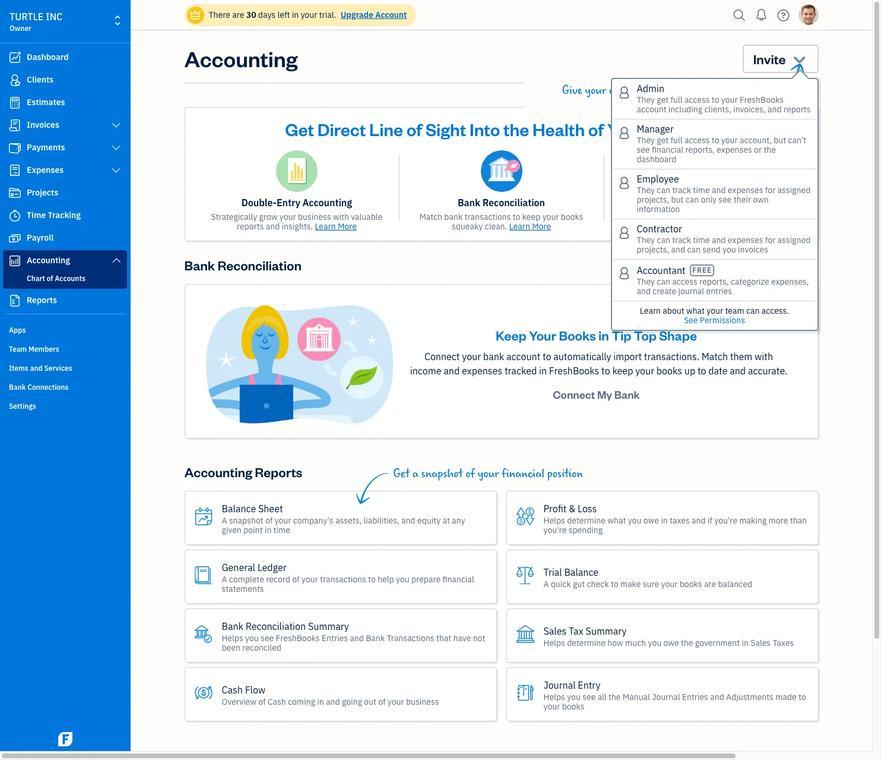 Task type: vqa. For each thing, say whether or not it's contained in the screenshot.
the BN
no



Task type: locate. For each thing, give the bounding box(es) containing it.
estimates link
[[3, 92, 127, 114]]

entries left adjustments at bottom right
[[683, 691, 709, 702]]

1 vertical spatial reports
[[237, 221, 264, 232]]

chevron large down image for invoices
[[111, 121, 122, 130]]

0 horizontal spatial financial
[[443, 574, 475, 585]]

payment image
[[8, 142, 22, 154]]

projects link
[[3, 182, 127, 204]]

but down employee
[[672, 194, 684, 205]]

profit & loss helps determine what you owe in taxes and if you're making more than you're spending
[[544, 502, 808, 535]]

0 horizontal spatial learn
[[315, 221, 336, 232]]

contractor
[[637, 223, 683, 235]]

they inside admin they get full access to your freshbooks account including clients, invoices, and reports
[[637, 94, 655, 105]]

and left create
[[637, 286, 651, 297]]

insights.
[[282, 221, 313, 232]]

owe inside 'sales tax summary helps determine how much you owe the government in sales taxes'
[[664, 637, 680, 648]]

0 horizontal spatial your
[[529, 327, 557, 344]]

1 vertical spatial connect
[[553, 387, 596, 401]]

projects, for contractor
[[637, 244, 670, 255]]

1 vertical spatial get
[[394, 467, 410, 481]]

0 vertical spatial match
[[420, 212, 443, 222]]

get for manager
[[657, 135, 669, 146]]

loss
[[578, 502, 597, 514]]

keep
[[496, 327, 527, 344]]

helps down profit
[[544, 515, 566, 526]]

turtle inc owner
[[10, 11, 63, 33]]

books left all
[[563, 701, 585, 712]]

keep down import
[[613, 365, 634, 377]]

0 horizontal spatial more
[[338, 221, 357, 232]]

time up journal entries and chart of accounts create journal entries and edit accounts in the chart of accounts with
[[694, 185, 711, 196]]

0 horizontal spatial snapshot
[[229, 515, 264, 526]]

owe inside profit & loss helps determine what you owe in taxes and if you're making more than you're spending
[[644, 515, 660, 526]]

helps
[[544, 515, 566, 526], [222, 633, 244, 643], [544, 637, 566, 648], [544, 691, 566, 702]]

connect inside connect your bank account to automatically import transactions. match them with income and expenses tracked in freshbooks to keep your books up to date and accurate.
[[425, 351, 460, 363]]

1 vertical spatial freshbooks
[[550, 365, 600, 377]]

reports down double- at the top left of the page
[[237, 221, 264, 232]]

of
[[407, 118, 422, 140], [589, 118, 604, 140], [738, 197, 747, 209], [645, 221, 653, 232], [47, 274, 53, 283], [466, 467, 475, 481], [266, 515, 273, 526], [293, 574, 300, 585], [259, 696, 266, 707], [379, 696, 386, 707]]

connect
[[425, 351, 460, 363], [553, 387, 596, 401]]

to right made at the right of page
[[799, 691, 807, 702]]

position
[[548, 467, 583, 481]]

1 horizontal spatial you're
[[715, 515, 738, 526]]

access inside admin they get full access to your freshbooks account including clients, invoices, and reports
[[685, 94, 710, 105]]

notifications image
[[753, 3, 772, 27]]

to inside general ledger a complete record of your transactions to help you prepare financial statements
[[368, 574, 376, 585]]

apps link
[[3, 321, 127, 339]]

books right sure
[[680, 579, 703, 589]]

time down sheet
[[274, 524, 290, 535]]

1 track from the top
[[673, 185, 692, 196]]

tracked
[[505, 365, 537, 377]]

get up dashboard
[[657, 135, 669, 146]]

are
[[232, 10, 244, 20], [705, 579, 717, 589]]

0 vertical spatial for
[[766, 185, 776, 196]]

books down transactions.
[[657, 365, 683, 377]]

1 horizontal spatial summary
[[586, 625, 627, 637]]

chevron large down image
[[111, 121, 122, 130], [111, 166, 122, 175]]

1 determine from the top
[[568, 515, 606, 526]]

2 they from the top
[[637, 135, 655, 146]]

a
[[222, 515, 227, 526], [222, 574, 227, 585], [544, 579, 549, 589]]

0 vertical spatial time
[[694, 185, 711, 196]]

with inside connect your bank account to automatically import transactions. match them with income and expenses tracked in freshbooks to keep your books up to date and accurate.
[[755, 351, 774, 363]]

2 track from the top
[[673, 235, 692, 245]]

0 vertical spatial bank
[[445, 212, 463, 222]]

books
[[561, 212, 584, 222], [657, 365, 683, 377], [680, 579, 703, 589], [563, 701, 585, 712]]

reports down chart of accounts
[[27, 295, 57, 305]]

helps inside bank reconciliation summary helps you see freshbooks entries and bank transactions that have not been reconciled
[[222, 633, 244, 643]]

2 full from the top
[[671, 135, 683, 146]]

bank inside connect your bank account to automatically import transactions. match them with income and expenses tracked in freshbooks to keep your books up to date and accurate.
[[484, 351, 505, 363]]

check
[[587, 579, 609, 589]]

2 get from the top
[[657, 135, 669, 146]]

given
[[222, 524, 242, 535]]

employee they can track time and expenses for assigned projects, but can only see their own information
[[637, 173, 811, 215]]

1 vertical spatial reconciliation
[[218, 257, 302, 273]]

0 vertical spatial reports,
[[686, 144, 715, 155]]

sales left tax
[[544, 625, 567, 637]]

1 horizontal spatial get
[[394, 467, 410, 481]]

1 vertical spatial accounts
[[655, 221, 689, 232]]

cash left coming
[[268, 696, 286, 707]]

freshbooks
[[740, 94, 784, 105], [550, 365, 600, 377], [276, 633, 320, 643]]

0 horizontal spatial entry
[[277, 197, 301, 209]]

freshbooks inside connect your bank account to automatically import transactions. match them with income and expenses tracked in freshbooks to keep your books up to date and accurate.
[[550, 365, 600, 377]]

time inside contractor they can track time and expenses for assigned projects, and can send you invoices
[[694, 235, 711, 245]]

1 chevron large down image from the top
[[111, 121, 122, 130]]

1 horizontal spatial with
[[691, 221, 708, 232]]

0 vertical spatial chevron large down image
[[111, 121, 122, 130]]

0 vertical spatial account
[[637, 104, 667, 115]]

for inside employee they can track time and expenses for assigned projects, but can only see their own information
[[766, 185, 776, 196]]

projects, down employee
[[637, 194, 670, 205]]

2 learn more from the left
[[510, 221, 552, 232]]

assigned
[[778, 185, 811, 196], [778, 235, 811, 245]]

0 vertical spatial get
[[657, 94, 669, 105]]

0 vertical spatial what
[[687, 305, 705, 316]]

get left direct
[[285, 118, 314, 140]]

access up business
[[685, 94, 710, 105]]

1 horizontal spatial entry
[[578, 679, 601, 691]]

chevron large down image inside expenses link
[[111, 166, 122, 175]]

summary inside bank reconciliation summary helps you see freshbooks entries and bank transactions that have not been reconciled
[[308, 620, 349, 632]]

and left insights.
[[266, 221, 280, 232]]

1 vertical spatial get
[[657, 135, 669, 146]]

account up manager
[[637, 104, 667, 115]]

track
[[673, 185, 692, 196], [673, 235, 692, 245]]

bank connections
[[9, 383, 69, 392]]

1 horizontal spatial but
[[774, 135, 787, 146]]

1 assigned from the top
[[778, 185, 811, 196]]

government
[[696, 637, 741, 648]]

and down them
[[730, 365, 746, 377]]

determine inside 'sales tax summary helps determine how much you owe the government in sales taxes'
[[568, 637, 606, 648]]

and left edit
[[705, 212, 719, 222]]

reports
[[784, 104, 812, 115], [237, 221, 264, 232]]

0 vertical spatial projects,
[[637, 194, 670, 205]]

projects, inside contractor they can track time and expenses for assigned projects, and can send you invoices
[[637, 244, 670, 255]]

2 vertical spatial accounts
[[55, 274, 85, 283]]

1 horizontal spatial owe
[[664, 637, 680, 648]]

2 more from the left
[[533, 221, 552, 232]]

more
[[769, 515, 789, 526]]

sales left taxes
[[751, 637, 771, 648]]

assigned for employee
[[778, 185, 811, 196]]

chevron large down image for expenses
[[111, 166, 122, 175]]

a for balance sheet
[[222, 515, 227, 526]]

expense image
[[8, 165, 22, 176]]

2 vertical spatial freshbooks
[[276, 633, 320, 643]]

1 for from the top
[[766, 185, 776, 196]]

they
[[637, 94, 655, 105], [637, 135, 655, 146], [637, 185, 655, 196], [637, 235, 655, 245], [637, 276, 655, 287]]

learn more right insights.
[[315, 221, 357, 232]]

3 they from the top
[[637, 185, 655, 196]]

what inside profit & loss helps determine what you owe in taxes and if you're making more than you're spending
[[608, 515, 627, 526]]

you inside bank reconciliation summary helps you see freshbooks entries and bank transactions that have not been reconciled
[[245, 633, 259, 643]]

2 horizontal spatial chart
[[712, 197, 736, 209]]

helps for bank reconciliation summary
[[222, 633, 244, 643]]

keep right clean.
[[523, 212, 541, 222]]

transactions.
[[645, 351, 700, 363]]

they for manager
[[637, 135, 655, 146]]

1 full from the top
[[671, 94, 683, 105]]

books inside match bank transactions to keep your books squeaky clean.
[[561, 212, 584, 222]]

they inside manager they get full access to your account, but can't see financial reports, expenses or the dashboard
[[637, 135, 655, 146]]

chevrondown image
[[792, 51, 808, 67]]

a inside general ledger a complete record of your transactions to help you prepare financial statements
[[222, 574, 227, 585]]

1 projects, from the top
[[637, 194, 670, 205]]

for
[[766, 185, 776, 196], [766, 235, 776, 245]]

2 vertical spatial chart
[[27, 274, 45, 283]]

0 vertical spatial sales
[[544, 625, 567, 637]]

0 horizontal spatial reports
[[237, 221, 264, 232]]

can right team on the top of page
[[747, 305, 760, 316]]

financial left position
[[502, 467, 545, 481]]

can left journal
[[657, 276, 671, 287]]

you right much
[[649, 637, 662, 648]]

0 horizontal spatial accounts
[[55, 274, 85, 283]]

bank reconciliation down strategically
[[185, 257, 302, 273]]

invoices
[[27, 119, 59, 130]]

1 horizontal spatial are
[[705, 579, 717, 589]]

you left taxes
[[629, 515, 642, 526]]

0 horizontal spatial balance
[[222, 502, 256, 514]]

helps inside profit & loss helps determine what you owe in taxes and if you're making more than you're spending
[[544, 515, 566, 526]]

freshbooks image
[[56, 732, 75, 746]]

1 horizontal spatial sales
[[751, 637, 771, 648]]

can left "send"
[[688, 244, 701, 255]]

close image
[[797, 115, 811, 129]]

in right accounts
[[773, 212, 779, 222]]

0 vertical spatial connect
[[425, 351, 460, 363]]

1 vertical spatial cash
[[268, 696, 286, 707]]

reports, down business
[[686, 144, 715, 155]]

permissions
[[700, 315, 746, 326]]

0 vertical spatial keep
[[523, 212, 541, 222]]

categorize
[[731, 276, 770, 287]]

track left "send"
[[673, 235, 692, 245]]

reconciliation up reconciled
[[246, 620, 306, 632]]

time for contractor
[[694, 235, 711, 245]]

0 horizontal spatial chart
[[27, 274, 45, 283]]

expenses left or
[[717, 144, 753, 155]]

learn right clean.
[[510, 221, 531, 232]]

payroll
[[27, 232, 54, 243]]

helps left all
[[544, 691, 566, 702]]

and down journal entries and chart of accounts image on the top of the page
[[693, 197, 709, 209]]

with
[[333, 212, 349, 222], [691, 221, 708, 232], [755, 351, 774, 363]]

your inside match bank transactions to keep your books squeaky clean.
[[543, 212, 559, 222]]

record
[[266, 574, 291, 585]]

full for manager
[[671, 135, 683, 146]]

line
[[370, 118, 403, 140]]

learn more right clean.
[[510, 221, 552, 232]]

entry for journal
[[578, 679, 601, 691]]

match left squeaky at the right of page
[[420, 212, 443, 222]]

a for trial balance
[[544, 579, 549, 589]]

access
[[685, 94, 710, 105], [685, 135, 710, 146], [673, 276, 698, 287]]

dashboard
[[27, 52, 69, 62]]

full
[[671, 94, 683, 105], [671, 135, 683, 146]]

0 horizontal spatial freshbooks
[[276, 633, 320, 643]]

0 vertical spatial access
[[685, 94, 710, 105]]

1 vertical spatial sales
[[751, 637, 771, 648]]

dashboard
[[637, 154, 677, 165]]

summary inside 'sales tax summary helps determine how much you owe the government in sales taxes'
[[586, 625, 627, 637]]

but left can't
[[774, 135, 787, 146]]

1 vertical spatial your
[[529, 327, 557, 344]]

0 vertical spatial get
[[285, 118, 314, 140]]

main element
[[0, 0, 160, 751]]

liabilities,
[[364, 515, 400, 526]]

entry for double-
[[277, 197, 301, 209]]

1 vertical spatial bank
[[484, 351, 505, 363]]

access for admin
[[685, 94, 710, 105]]

payroll link
[[3, 228, 127, 249]]

but inside manager they get full access to your account, but can't see financial reports, expenses or the dashboard
[[774, 135, 787, 146]]

balance up gut
[[565, 566, 599, 578]]

trial balance a quick gut check to make sure your books are balanced
[[544, 566, 753, 589]]

0 vertical spatial business
[[298, 212, 331, 222]]

company's
[[293, 515, 334, 526]]

expenses
[[717, 144, 753, 155], [728, 185, 764, 196], [728, 235, 764, 245], [462, 365, 503, 377]]

chevron large down image up chart of accounts link
[[111, 256, 122, 265]]

you're right if
[[715, 515, 738, 526]]

time inside employee they can track time and expenses for assigned projects, but can only see their own information
[[694, 185, 711, 196]]

left
[[278, 10, 290, 20]]

they inside contractor they can track time and expenses for assigned projects, and can send you invoices
[[637, 235, 655, 245]]

0 vertical spatial reports
[[27, 295, 57, 305]]

and inside balance sheet a snapshot of your company's assets, liabilities, and equity at any given point in time
[[402, 515, 416, 526]]

with inside journal entries and chart of accounts create journal entries and edit accounts in the chart of accounts with
[[691, 221, 708, 232]]

chevron large down image down payments link
[[111, 166, 122, 175]]

2 chevron large down image from the top
[[111, 166, 122, 175]]

of right create
[[645, 221, 653, 232]]

of down sheet
[[266, 515, 273, 526]]

crown image
[[189, 9, 202, 21]]

1 horizontal spatial learn
[[510, 221, 531, 232]]

connect up income
[[425, 351, 460, 363]]

reports inside reports link
[[27, 295, 57, 305]]

to down clients,
[[712, 135, 720, 146]]

they up manager
[[637, 94, 655, 105]]

match bank transactions to keep your books squeaky clean.
[[420, 212, 584, 232]]

you inside general ledger a complete record of your transactions to help you prepare financial statements
[[396, 574, 410, 585]]

strategically grow your business with valuable reports and insights.
[[211, 212, 383, 232]]

journal entries and chart of accounts create journal entries and edit accounts in the chart of accounts with
[[620, 197, 794, 232]]

1 horizontal spatial more
[[533, 221, 552, 232]]

a inside 'trial balance a quick gut check to make sure your books are balanced'
[[544, 579, 549, 589]]

get
[[285, 118, 314, 140], [394, 467, 410, 481]]

what inside learn about what your team can access. see permissions
[[687, 305, 705, 316]]

2 horizontal spatial learn
[[641, 305, 661, 316]]

to
[[712, 94, 720, 105], [712, 135, 720, 146], [513, 212, 521, 222], [543, 351, 552, 363], [602, 365, 611, 377], [698, 365, 707, 377], [368, 574, 376, 585], [611, 579, 619, 589], [799, 691, 807, 702]]

1 horizontal spatial snapshot
[[421, 467, 463, 481]]

1 horizontal spatial bank reconciliation
[[458, 197, 546, 209]]

0 vertical spatial full
[[671, 94, 683, 105]]

assigned inside employee they can track time and expenses for assigned projects, but can only see their own information
[[778, 185, 811, 196]]

1 horizontal spatial keep
[[613, 365, 634, 377]]

0 vertical spatial accounts
[[749, 197, 790, 209]]

1 vertical spatial owe
[[664, 637, 680, 648]]

account up tracked
[[507, 351, 541, 363]]

reports inside admin they get full access to your freshbooks account including clients, invoices, and reports
[[784, 104, 812, 115]]

settings
[[9, 402, 36, 411]]

timer image
[[8, 210, 22, 222]]

bank left clean.
[[445, 212, 463, 222]]

them
[[731, 351, 753, 363]]

assigned inside contractor they can track time and expenses for assigned projects, and can send you invoices
[[778, 235, 811, 245]]

summary for bank reconciliation summary
[[308, 620, 349, 632]]

2 projects, from the top
[[637, 244, 670, 255]]

0 horizontal spatial you're
[[544, 524, 567, 535]]

time down journal entries and chart of accounts create journal entries and edit accounts in the chart of accounts with
[[694, 235, 711, 245]]

in left tip
[[599, 327, 610, 344]]

2 for from the top
[[766, 235, 776, 245]]

bank inside "link"
[[9, 383, 26, 392]]

entry inside journal entry helps you see all the manual journal entries and adjustments made to your books
[[578, 679, 601, 691]]

full for admin
[[671, 94, 683, 105]]

have
[[454, 633, 471, 643]]

1 vertical spatial account
[[507, 351, 541, 363]]

determine
[[568, 515, 606, 526], [568, 637, 606, 648]]

2 horizontal spatial with
[[755, 351, 774, 363]]

sales
[[544, 625, 567, 637], [751, 637, 771, 648]]

business inside cash flow overview of cash coming in and going out of your business
[[406, 696, 439, 707]]

can inside learn about what your team can access. see permissions
[[747, 305, 760, 316]]

1 they from the top
[[637, 94, 655, 105]]

account inside connect your bank account to automatically import transactions. match them with income and expenses tracked in freshbooks to keep your books up to date and accurate.
[[507, 351, 541, 363]]

expenses left tracked
[[462, 365, 503, 377]]

1 more from the left
[[338, 221, 357, 232]]

to inside 'trial balance a quick gut check to make sure your books are balanced'
[[611, 579, 619, 589]]

1 vertical spatial full
[[671, 135, 683, 146]]

expenses up accounts
[[728, 185, 764, 196]]

determine down tax
[[568, 637, 606, 648]]

summary down general ledger a complete record of your transactions to help you prepare financial statements at the bottom of page
[[308, 620, 349, 632]]

snapshot inside balance sheet a snapshot of your company's assets, liabilities, and equity at any given point in time
[[229, 515, 264, 526]]

of right record
[[293, 574, 300, 585]]

journal down tax
[[544, 679, 576, 691]]

the right or
[[764, 144, 777, 155]]

1 horizontal spatial reports
[[255, 464, 303, 480]]

0 horizontal spatial learn more
[[315, 221, 357, 232]]

chart
[[712, 197, 736, 209], [623, 221, 644, 232], [27, 274, 45, 283]]

summary up how
[[586, 625, 627, 637]]

learn inside learn about what your team can access. see permissions
[[641, 305, 661, 316]]

4 they from the top
[[637, 235, 655, 245]]

1 vertical spatial chart
[[623, 221, 644, 232]]

and inside profit & loss helps determine what you owe in taxes and if you're making more than you're spending
[[692, 515, 706, 526]]

full up dashboard
[[671, 135, 683, 146]]

0 horizontal spatial match
[[420, 212, 443, 222]]

1 vertical spatial access
[[685, 135, 710, 146]]

accounts up accounts
[[749, 197, 790, 209]]

2 horizontal spatial financial
[[652, 144, 684, 155]]

owe right much
[[664, 637, 680, 648]]

entry
[[277, 197, 301, 209], [578, 679, 601, 691]]

0 horizontal spatial are
[[232, 10, 244, 20]]

track inside employee they can track time and expenses for assigned projects, but can only see their own information
[[673, 185, 692, 196]]

1 horizontal spatial transactions
[[465, 212, 511, 222]]

match up date
[[702, 351, 729, 363]]

0 horizontal spatial get
[[285, 118, 314, 140]]

track inside contractor they can track time and expenses for assigned projects, and can send you invoices
[[673, 235, 692, 245]]

entries
[[659, 197, 690, 209], [676, 212, 703, 222], [322, 633, 348, 643], [683, 691, 709, 702]]

1 learn more from the left
[[315, 221, 357, 232]]

of right "out" on the left
[[379, 696, 386, 707]]

manual
[[623, 691, 651, 702]]

see down manager
[[637, 144, 651, 155]]

in inside 'sales tax summary helps determine how much you owe the government in sales taxes'
[[743, 637, 749, 648]]

you're
[[715, 515, 738, 526], [544, 524, 567, 535]]

expenses inside employee they can track time and expenses for assigned projects, but can only see their own information
[[728, 185, 764, 196]]

0 horizontal spatial transactions
[[320, 574, 367, 585]]

snapshot down sheet
[[229, 515, 264, 526]]

items and services link
[[3, 359, 127, 377]]

5 they from the top
[[637, 276, 655, 287]]

in left taxes
[[661, 515, 668, 526]]

1 horizontal spatial account
[[637, 104, 667, 115]]

chevron large down image
[[111, 143, 122, 153], [111, 256, 122, 265]]

bank reconciliation
[[458, 197, 546, 209], [185, 257, 302, 273]]

access up journal entries and chart of accounts image on the top of the page
[[685, 135, 710, 146]]

0 horizontal spatial reports
[[27, 295, 57, 305]]

determine for loss
[[568, 515, 606, 526]]

0 horizontal spatial connect
[[425, 351, 460, 363]]

a inside balance sheet a snapshot of your company's assets, liabilities, and equity at any given point in time
[[222, 515, 227, 526]]

accounts inside main element
[[55, 274, 85, 283]]

accounting inside main element
[[27, 255, 70, 266]]

clients,
[[705, 104, 732, 115]]

admin
[[637, 83, 665, 94]]

0 vertical spatial but
[[774, 135, 787, 146]]

0 vertical spatial reports
[[784, 104, 812, 115]]

your inside learn about what your team can access. see permissions
[[707, 305, 724, 316]]

a down general
[[222, 574, 227, 585]]

0 vertical spatial assigned
[[778, 185, 811, 196]]

bank inside button
[[615, 387, 640, 401]]

journal up contractor
[[646, 212, 674, 222]]

see right "only"
[[719, 194, 732, 205]]

1 vertical spatial projects,
[[637, 244, 670, 255]]

can inside free they can access reports, categorize expenses, and create journal entries
[[657, 276, 671, 287]]

information
[[637, 204, 681, 215]]

1 get from the top
[[657, 94, 669, 105]]

and inside cash flow overview of cash coming in and going out of your business
[[326, 696, 340, 707]]

projects,
[[637, 194, 670, 205], [637, 244, 670, 255]]

connect your bank account to begin matching your bank transactions image
[[204, 304, 394, 425]]

chevron large down image for accounting
[[111, 256, 122, 265]]

1 vertical spatial chevron large down image
[[111, 166, 122, 175]]

1 vertical spatial are
[[705, 579, 717, 589]]

bank down items
[[9, 383, 26, 392]]

projects, for employee
[[637, 194, 670, 205]]

match inside match bank transactions to keep your books squeaky clean.
[[420, 212, 443, 222]]

in right point
[[265, 524, 272, 535]]

manager they get full access to your account, but can't see financial reports, expenses or the dashboard
[[637, 123, 807, 165]]

2 determine from the top
[[568, 637, 606, 648]]

see right been
[[261, 633, 274, 643]]

1 horizontal spatial match
[[702, 351, 729, 363]]

the left government
[[682, 637, 694, 648]]

for inside contractor they can track time and expenses for assigned projects, and can send you invoices
[[766, 235, 776, 245]]

books
[[559, 327, 596, 344]]

to right "up"
[[698, 365, 707, 377]]

0 horizontal spatial bank
[[445, 212, 463, 222]]

direct
[[318, 118, 366, 140]]

1 vertical spatial assigned
[[778, 235, 811, 245]]

0 horizontal spatial business
[[298, 212, 331, 222]]

see
[[637, 144, 651, 155], [719, 194, 732, 205], [261, 633, 274, 643], [583, 691, 596, 702]]

with left valuable
[[333, 212, 349, 222]]

the right all
[[609, 691, 621, 702]]

full right admin
[[671, 94, 683, 105]]

2 vertical spatial reconciliation
[[246, 620, 306, 632]]

you inside 'sales tax summary helps determine how much you owe the government in sales taxes'
[[649, 637, 662, 648]]

2 chevron large down image from the top
[[111, 256, 122, 265]]

assigned up expenses,
[[778, 235, 811, 245]]

1 chevron large down image from the top
[[111, 143, 122, 153]]

0 vertical spatial entry
[[277, 197, 301, 209]]

of down flow
[[259, 696, 266, 707]]

their
[[734, 194, 752, 205]]

taxes
[[670, 515, 690, 526]]

money image
[[8, 232, 22, 244]]

see
[[685, 315, 698, 326]]

health
[[533, 118, 585, 140]]

0 vertical spatial track
[[673, 185, 692, 196]]

see inside employee they can track time and expenses for assigned projects, but can only see their own information
[[719, 194, 732, 205]]

invoices link
[[3, 115, 127, 136]]

connect for your
[[425, 351, 460, 363]]

1 vertical spatial balance
[[565, 566, 599, 578]]

you're down profit
[[544, 524, 567, 535]]

business right "out" on the left
[[406, 696, 439, 707]]

any
[[452, 515, 466, 526]]

projects, inside employee they can track time and expenses for assigned projects, but can only see their own information
[[637, 194, 670, 205]]

the inside manager they get full access to your account, but can't see financial reports, expenses or the dashboard
[[764, 144, 777, 155]]

business down double-entry accounting
[[298, 212, 331, 222]]

of inside general ledger a complete record of your transactions to help you prepare financial statements
[[293, 574, 300, 585]]

they up information
[[637, 185, 655, 196]]

items
[[9, 364, 28, 373]]

bank
[[445, 212, 463, 222], [484, 351, 505, 363]]

you right help
[[396, 574, 410, 585]]

of inside balance sheet a snapshot of your company's assets, liabilities, and equity at any given point in time
[[266, 515, 273, 526]]

reports up sheet
[[255, 464, 303, 480]]

into
[[470, 118, 501, 140]]

2 assigned from the top
[[778, 235, 811, 245]]

estimate image
[[8, 97, 22, 109]]

entry up all
[[578, 679, 601, 691]]

keep inside match bank transactions to keep your books squeaky clean.
[[523, 212, 541, 222]]

time for employee
[[694, 185, 711, 196]]

full inside admin they get full access to your freshbooks account including clients, invoices, and reports
[[671, 94, 683, 105]]

1 horizontal spatial business
[[406, 696, 439, 707]]



Task type: describe. For each thing, give the bounding box(es) containing it.
and inside items and services link
[[30, 364, 43, 373]]

project image
[[8, 187, 22, 199]]

bank inside match bank transactions to keep your books squeaky clean.
[[445, 212, 463, 222]]

accountant
[[637, 264, 686, 276]]

your inside general ledger a complete record of your transactions to help you prepare financial statements
[[302, 574, 318, 585]]

of up accounts
[[738, 197, 747, 209]]

get for admin
[[657, 94, 669, 105]]

spending
[[569, 524, 603, 535]]

reports, inside manager they get full access to your account, but can't see financial reports, expenses or the dashboard
[[686, 144, 715, 155]]

transactions inside match bank transactions to keep your books squeaky clean.
[[465, 212, 511, 222]]

summary for sales tax summary
[[586, 625, 627, 637]]

balance inside 'trial balance a quick gut check to make sure your books are balanced'
[[565, 566, 599, 578]]

there
[[209, 10, 231, 20]]

see inside journal entry helps you see all the manual journal entries and adjustments made to your books
[[583, 691, 596, 702]]

expenses,
[[772, 276, 810, 287]]

assets,
[[336, 515, 362, 526]]

tracking
[[48, 210, 81, 220]]

1 vertical spatial bank reconciliation
[[185, 257, 302, 273]]

get for get direct line of sight into the health of your business
[[285, 118, 314, 140]]

access for manager
[[685, 135, 710, 146]]

valuable
[[351, 212, 383, 222]]

sight
[[426, 118, 467, 140]]

get a snapshot of your financial position
[[394, 467, 583, 481]]

determine for summary
[[568, 637, 606, 648]]

dashboard link
[[3, 47, 127, 68]]

your inside manager they get full access to your account, but can't see financial reports, expenses or the dashboard
[[722, 135, 738, 146]]

items and services
[[9, 364, 72, 373]]

transactions inside general ledger a complete record of your transactions to help you prepare financial statements
[[320, 574, 367, 585]]

tax
[[569, 625, 584, 637]]

reports, inside free they can access reports, categorize expenses, and create journal entries
[[700, 276, 729, 287]]

journal entry helps you see all the manual journal entries and adjustments made to your books
[[544, 679, 807, 712]]

expenses inside connect your bank account to automatically import transactions. match them with income and expenses tracked in freshbooks to keep your books up to date and accurate.
[[462, 365, 503, 377]]

connect for my
[[553, 387, 596, 401]]

for for employee
[[766, 185, 776, 196]]

made
[[776, 691, 797, 702]]

invite
[[754, 51, 787, 67]]

edit
[[721, 212, 735, 222]]

transactions
[[387, 633, 435, 643]]

journal right manual
[[653, 691, 681, 702]]

much
[[626, 637, 647, 648]]

30
[[246, 10, 256, 20]]

connect my bank button
[[543, 383, 651, 406]]

accurate.
[[749, 365, 788, 377]]

grow
[[259, 212, 278, 222]]

0 horizontal spatial cash
[[222, 684, 243, 696]]

chart of accounts link
[[5, 272, 125, 286]]

sure
[[643, 579, 660, 589]]

they inside free they can access reports, categorize expenses, and create journal entries
[[637, 276, 655, 287]]

and inside free they can access reports, categorize expenses, and create journal entries
[[637, 286, 651, 297]]

account
[[376, 10, 407, 20]]

complete
[[229, 574, 264, 585]]

track for contractor
[[673, 235, 692, 245]]

reports link
[[3, 290, 127, 311]]

point
[[244, 524, 263, 535]]

they for employee
[[637, 185, 655, 196]]

0 vertical spatial reconciliation
[[483, 197, 546, 209]]

to up my
[[602, 365, 611, 377]]

learn for reconciliation
[[510, 221, 531, 232]]

not
[[473, 633, 486, 643]]

learn more for bank reconciliation
[[510, 221, 552, 232]]

0 vertical spatial chart
[[712, 197, 736, 209]]

see inside manager they get full access to your account, but can't see financial reports, expenses or the dashboard
[[637, 144, 651, 155]]

and inside strategically grow your business with valuable reports and insights.
[[266, 221, 280, 232]]

search image
[[731, 6, 750, 24]]

but inside employee they can track time and expenses for assigned projects, but can only see their own information
[[672, 194, 684, 205]]

journal entries and chart of accounts image
[[686, 150, 727, 192]]

1 horizontal spatial accounts
[[655, 221, 689, 232]]

chart inside main element
[[27, 274, 45, 283]]

in inside profit & loss helps determine what you owe in taxes and if you're making more than you're spending
[[661, 515, 668, 526]]

account inside admin they get full access to your freshbooks account including clients, invoices, and reports
[[637, 104, 667, 115]]

bank reconciliation summary helps you see freshbooks entries and bank transactions that have not been reconciled
[[222, 620, 486, 653]]

double-entry accounting
[[242, 197, 352, 209]]

track for employee
[[673, 185, 692, 196]]

reconciliation inside bank reconciliation summary helps you see freshbooks entries and bank transactions that have not been reconciled
[[246, 620, 306, 632]]

taxes
[[773, 637, 795, 648]]

your inside cash flow overview of cash coming in and going out of your business
[[388, 696, 404, 707]]

and inside journal entry helps you see all the manual journal entries and adjustments made to your books
[[711, 691, 725, 702]]

bank down strategically
[[185, 257, 215, 273]]

you inside contractor they can track time and expenses for assigned projects, and can send you invoices
[[723, 244, 737, 255]]

dashboard image
[[8, 52, 22, 64]]

for for contractor
[[766, 235, 776, 245]]

report image
[[8, 295, 22, 307]]

1 horizontal spatial cash
[[268, 696, 286, 707]]

helps inside journal entry helps you see all the manual journal entries and adjustments made to your books
[[544, 691, 566, 702]]

in inside journal entries and chart of accounts create journal entries and edit accounts in the chart of accounts with
[[773, 212, 779, 222]]

learn about what your team can access. see permissions
[[641, 305, 790, 326]]

to inside journal entry helps you see all the manual journal entries and adjustments made to your books
[[799, 691, 807, 702]]

1 horizontal spatial your
[[608, 118, 644, 140]]

can left "only"
[[686, 194, 700, 205]]

1 horizontal spatial chart
[[623, 221, 644, 232]]

only
[[702, 194, 717, 205]]

in inside balance sheet a snapshot of your company's assets, liabilities, and equity at any given point in time
[[265, 524, 272, 535]]

squeaky
[[452, 221, 483, 232]]

more for double-entry accounting
[[338, 221, 357, 232]]

free
[[693, 266, 713, 275]]

my
[[598, 387, 613, 401]]

match inside connect your bank account to automatically import transactions. match them with income and expenses tracked in freshbooks to keep your books up to date and accurate.
[[702, 351, 729, 363]]

or
[[755, 144, 762, 155]]

up
[[685, 365, 696, 377]]

statements
[[222, 583, 264, 594]]

gut
[[573, 579, 585, 589]]

of inside main element
[[47, 274, 53, 283]]

helps for sales tax summary
[[544, 637, 566, 648]]

overview
[[222, 696, 257, 707]]

send
[[703, 244, 721, 255]]

the inside 'sales tax summary helps determine how much you owe the government in sales taxes'
[[682, 637, 694, 648]]

in inside connect your bank account to automatically import transactions. match them with income and expenses tracked in freshbooks to keep your books up to date and accurate.
[[540, 365, 547, 377]]

financial inside manager they get full access to your account, but can't see financial reports, expenses or the dashboard
[[652, 144, 684, 155]]

all
[[598, 691, 607, 702]]

sales tax summary helps determine how much you owe the government in sales taxes
[[544, 625, 795, 648]]

of right a
[[466, 467, 475, 481]]

entries down employee
[[659, 197, 690, 209]]

your inside journal entry helps you see all the manual journal entries and adjustments made to your books
[[544, 701, 561, 712]]

freshbooks inside bank reconciliation summary helps you see freshbooks entries and bank transactions that have not been reconciled
[[276, 633, 320, 643]]

with inside strategically grow your business with valuable reports and insights.
[[333, 212, 349, 222]]

been
[[222, 642, 241, 653]]

learn more for double-entry accounting
[[315, 221, 357, 232]]

chart image
[[8, 255, 22, 267]]

access inside free they can access reports, categorize expenses, and create journal entries
[[673, 276, 698, 287]]

make
[[621, 579, 641, 589]]

books inside connect your bank account to automatically import transactions. match them with income and expenses tracked in freshbooks to keep your books up to date and accurate.
[[657, 365, 683, 377]]

income
[[410, 365, 442, 377]]

of right line
[[407, 118, 422, 140]]

days
[[258, 10, 276, 20]]

and inside employee they can track time and expenses for assigned projects, but can only see their own information
[[712, 185, 726, 196]]

0 vertical spatial bank reconciliation
[[458, 197, 546, 209]]

manager
[[637, 123, 674, 135]]

reports inside strategically grow your business with valuable reports and insights.
[[237, 221, 264, 232]]

1 vertical spatial financial
[[502, 467, 545, 481]]

0 horizontal spatial sales
[[544, 625, 567, 637]]

see inside bank reconciliation summary helps you see freshbooks entries and bank transactions that have not been reconciled
[[261, 633, 274, 643]]

are inside 'trial balance a quick gut check to make sure your books are balanced'
[[705, 579, 717, 589]]

inc
[[46, 11, 63, 23]]

general ledger a complete record of your transactions to help you prepare financial statements
[[222, 561, 475, 594]]

trial.
[[319, 10, 337, 20]]

learn for entry
[[315, 221, 336, 232]]

bank reconciliation image
[[481, 150, 523, 192]]

entries inside journal entry helps you see all the manual journal entries and adjustments made to your books
[[683, 691, 709, 702]]

freshbooks inside admin they get full access to your freshbooks account including clients, invoices, and reports
[[740, 94, 784, 105]]

automatically
[[554, 351, 612, 363]]

to inside manager they get full access to your account, but can't see financial reports, expenses or the dashboard
[[712, 135, 720, 146]]

expenses inside manager they get full access to your account, but can't see financial reports, expenses or the dashboard
[[717, 144, 753, 155]]

making
[[740, 515, 767, 526]]

the right into
[[504, 118, 530, 140]]

more for bank reconciliation
[[533, 221, 552, 232]]

double-entry accounting image
[[276, 150, 318, 192]]

and down edit
[[712, 235, 726, 245]]

accounting reports
[[185, 464, 303, 480]]

your inside balance sheet a snapshot of your company's assets, liabilities, and equity at any given point in time
[[275, 515, 291, 526]]

can up accountant
[[657, 235, 671, 245]]

business inside strategically grow your business with valuable reports and insights.
[[298, 212, 331, 222]]

assigned for contractor
[[778, 235, 811, 245]]

0 vertical spatial are
[[232, 10, 244, 20]]

and inside bank reconciliation summary helps you see freshbooks entries and bank transactions that have not been reconciled
[[350, 633, 364, 643]]

entries down "only"
[[676, 212, 703, 222]]

that
[[437, 633, 452, 643]]

including
[[669, 104, 703, 115]]

out
[[364, 696, 377, 707]]

you inside journal entry helps you see all the manual journal entries and adjustments made to your books
[[568, 691, 581, 702]]

books inside journal entry helps you see all the manual journal entries and adjustments made to your books
[[563, 701, 585, 712]]

and up accountant
[[672, 244, 686, 255]]

and right income
[[444, 365, 460, 377]]

your inside strategically grow your business with valuable reports and insights.
[[280, 212, 296, 222]]

journal up create
[[623, 197, 657, 209]]

accounting link
[[3, 250, 127, 272]]

helps for profit & loss
[[544, 515, 566, 526]]

owner
[[10, 24, 31, 33]]

in right left
[[292, 10, 299, 20]]

adjustments
[[727, 691, 774, 702]]

quick
[[551, 579, 572, 589]]

journal
[[679, 286, 705, 297]]

turtle
[[10, 11, 44, 23]]

expenses inside contractor they can track time and expenses for assigned projects, and can send you invoices
[[728, 235, 764, 245]]

entries inside bank reconciliation summary helps you see freshbooks entries and bank transactions that have not been reconciled
[[322, 633, 348, 643]]

access.
[[762, 305, 790, 316]]

go to help image
[[775, 6, 794, 24]]

they for admin
[[637, 94, 655, 105]]

books inside 'trial balance a quick gut check to make sure your books are balanced'
[[680, 579, 703, 589]]

of right health
[[589, 118, 604, 140]]

connections
[[28, 383, 69, 392]]

your inside 'trial balance a quick gut check to make sure your books are balanced'
[[662, 579, 678, 589]]

flow
[[245, 684, 266, 696]]

admin they get full access to your freshbooks account including clients, invoices, and reports
[[637, 83, 812, 115]]

&
[[569, 502, 576, 514]]

can up information
[[657, 185, 671, 196]]

connect my bank
[[553, 387, 640, 401]]

balance inside balance sheet a snapshot of your company's assets, liabilities, and equity at any given point in time
[[222, 502, 256, 514]]

invoice image
[[8, 119, 22, 131]]

bank up been
[[222, 620, 244, 632]]

payments link
[[3, 137, 127, 159]]

bank connections link
[[3, 378, 127, 396]]

client image
[[8, 74, 22, 86]]

to inside admin they get full access to your freshbooks account including clients, invoices, and reports
[[712, 94, 720, 105]]

bank up squeaky at the right of page
[[458, 197, 481, 209]]

to inside match bank transactions to keep your books squeaky clean.
[[513, 212, 521, 222]]

expenses link
[[3, 160, 127, 181]]

get for get a snapshot of your financial position
[[394, 467, 410, 481]]

chevron large down image for payments
[[111, 143, 122, 153]]

import
[[614, 351, 642, 363]]

you inside profit & loss helps determine what you owe in taxes and if you're making more than you're spending
[[629, 515, 642, 526]]

your inside admin they get full access to your freshbooks account including clients, invoices, and reports
[[722, 94, 738, 105]]

equity
[[418, 515, 441, 526]]

bank left transactions
[[366, 633, 385, 643]]

1 vertical spatial reports
[[255, 464, 303, 480]]

the inside journal entries and chart of accounts create journal entries and edit accounts in the chart of accounts with
[[781, 212, 794, 222]]

keep inside connect your bank account to automatically import transactions. match them with income and expenses tracked in freshbooks to keep your books up to date and accurate.
[[613, 365, 634, 377]]

upgrade account link
[[339, 10, 407, 20]]

can't
[[789, 135, 807, 146]]

a for general ledger
[[222, 574, 227, 585]]

they for contractor
[[637, 235, 655, 245]]

to left automatically
[[543, 351, 552, 363]]

get direct line of sight into the health of your business
[[285, 118, 718, 140]]

the inside journal entry helps you see all the manual journal entries and adjustments made to your books
[[609, 691, 621, 702]]

2 horizontal spatial accounts
[[749, 197, 790, 209]]

in inside cash flow overview of cash coming in and going out of your business
[[317, 696, 324, 707]]

time tracking
[[27, 210, 81, 220]]

0 vertical spatial snapshot
[[421, 467, 463, 481]]

financial inside general ledger a complete record of your transactions to help you prepare financial statements
[[443, 574, 475, 585]]

how
[[608, 637, 624, 648]]

keep your books in tip top shape
[[496, 327, 698, 344]]

and inside admin they get full access to your freshbooks account including clients, invoices, and reports
[[768, 104, 782, 115]]



